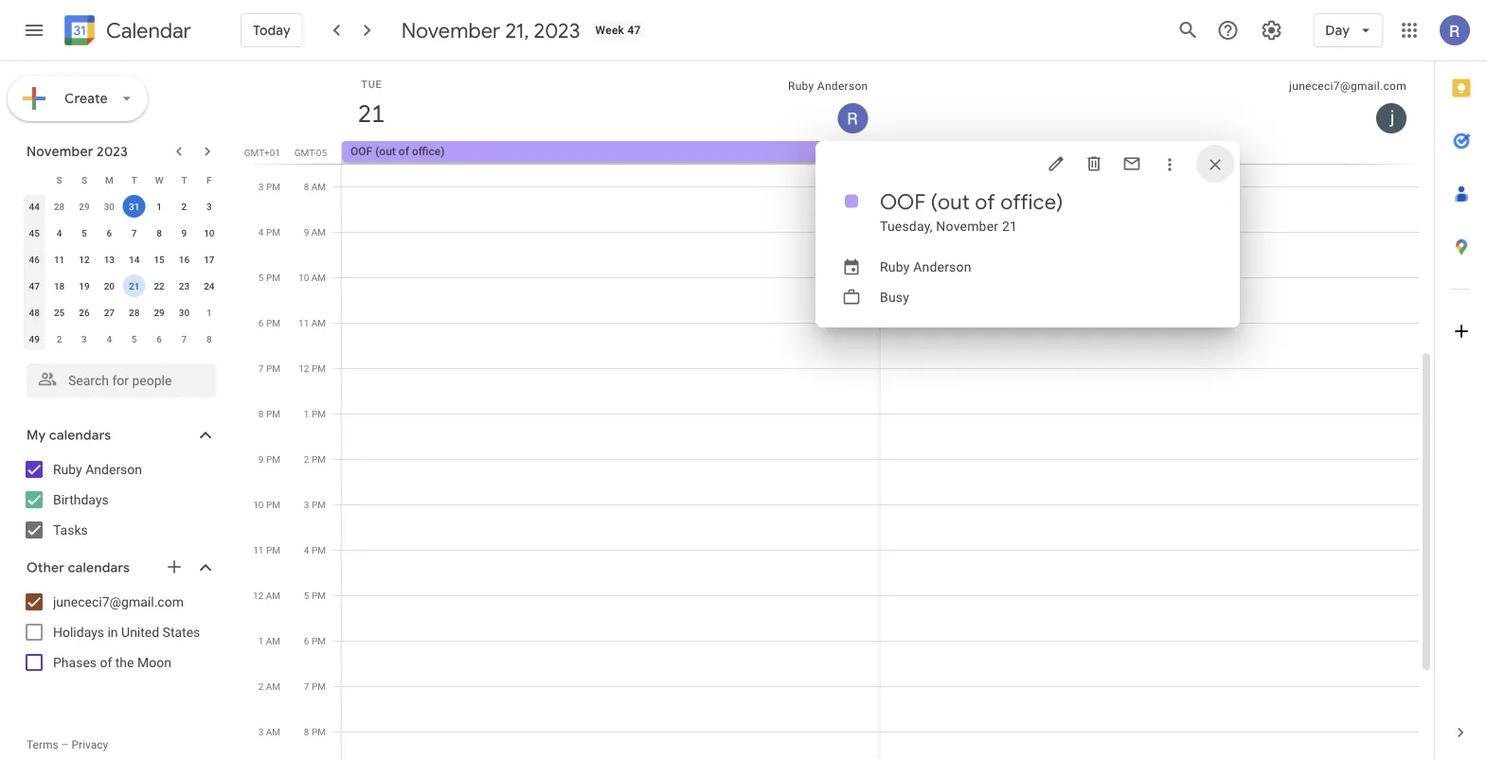 Task type: vqa. For each thing, say whether or not it's contained in the screenshot.


Task type: describe. For each thing, give the bounding box(es) containing it.
am for 1 am
[[266, 636, 280, 647]]

november 2023 grid
[[18, 167, 222, 352]]

21 inside oof (out of office) tuesday, november 21
[[1002, 218, 1018, 234]]

13 element
[[98, 248, 121, 271]]

9 am
[[304, 226, 326, 238]]

16
[[179, 254, 190, 265]]

22 element
[[148, 275, 171, 298]]

4 right 10 element
[[259, 226, 264, 238]]

7 left 12 pm
[[259, 363, 264, 374]]

office) for oof (out of office) tuesday, november 21
[[1001, 189, 1064, 215]]

0 vertical spatial 4 pm
[[259, 226, 280, 238]]

1 for 1 pm
[[304, 408, 309, 420]]

gmt-05
[[294, 147, 327, 158]]

privacy link
[[72, 739, 108, 752]]

2 am
[[258, 681, 280, 693]]

gmt-
[[294, 147, 316, 158]]

december 6 element
[[148, 328, 171, 351]]

am for 9 am
[[311, 226, 326, 238]]

5 left 10 am
[[259, 272, 264, 283]]

create
[[64, 90, 108, 107]]

8 right 3 am
[[304, 727, 309, 738]]

pm left 9 am
[[266, 226, 280, 238]]

12 for 12
[[79, 254, 90, 265]]

3 up 10 element
[[207, 201, 212, 212]]

day button
[[1314, 8, 1383, 53]]

0 vertical spatial 3 pm
[[259, 181, 280, 192]]

october 30 element
[[98, 195, 121, 218]]

28 element
[[123, 301, 146, 324]]

day
[[1326, 22, 1350, 39]]

row containing 48
[[22, 299, 222, 326]]

settings menu image
[[1260, 19, 1283, 42]]

9 for 9 pm
[[259, 454, 264, 465]]

15 element
[[148, 248, 171, 271]]

21 inside cell
[[129, 280, 140, 292]]

pm left 1 pm
[[266, 408, 280, 420]]

2 for 2 am
[[258, 681, 264, 693]]

10 pm
[[253, 499, 280, 511]]

1 vertical spatial 3 pm
[[304, 499, 326, 511]]

1 vertical spatial 5 pm
[[304, 590, 326, 602]]

my calendars list
[[4, 455, 235, 546]]

19
[[79, 280, 90, 292]]

other calendars list
[[4, 587, 235, 678]]

2 horizontal spatial ruby anderson
[[880, 259, 972, 275]]

oof (out of office) row
[[334, 141, 1435, 164]]

december 7 element
[[173, 328, 196, 351]]

phases of the moon
[[53, 655, 171, 671]]

december 2 element
[[48, 328, 71, 351]]

3 right '10 pm'
[[304, 499, 309, 511]]

pm down 1 pm
[[312, 454, 326, 465]]

9 pm
[[259, 454, 280, 465]]

tue
[[361, 78, 382, 90]]

21 inside column header
[[357, 98, 384, 129]]

birthdays
[[53, 492, 109, 508]]

pm right "12 am"
[[312, 590, 326, 602]]

9 for 9
[[182, 227, 187, 239]]

20
[[104, 280, 115, 292]]

ruby anderson inside my calendars list
[[53, 462, 142, 478]]

9 for 9 am
[[304, 226, 309, 238]]

anderson inside 21 column header
[[818, 80, 868, 93]]

other
[[27, 560, 65, 577]]

november inside oof (out of office) tuesday, november 21
[[937, 218, 999, 234]]

today
[[253, 22, 291, 39]]

1 am
[[258, 636, 280, 647]]

pm left the 11 am
[[266, 317, 280, 329]]

11 element
[[48, 248, 71, 271]]

october 31, today element
[[123, 195, 146, 218]]

44
[[29, 201, 40, 212]]

05
[[316, 147, 327, 158]]

31 cell
[[122, 193, 147, 220]]

8 up 9 pm
[[259, 408, 264, 420]]

1 vertical spatial 6 pm
[[304, 636, 326, 647]]

14
[[129, 254, 140, 265]]

am for 10 am
[[311, 272, 326, 283]]

21,
[[505, 17, 529, 44]]

week 47
[[595, 24, 641, 37]]

of inside other calendars list
[[100, 655, 112, 671]]

pm down the 2 pm
[[312, 499, 326, 511]]

0 horizontal spatial 5 pm
[[259, 272, 280, 283]]

0 vertical spatial 2023
[[534, 17, 580, 44]]

am for 3 am
[[266, 727, 280, 738]]

18 element
[[48, 275, 71, 298]]

oof for oof (out of office)
[[351, 145, 373, 158]]

calendar element
[[61, 11, 191, 53]]

2 horizontal spatial ruby
[[880, 259, 910, 275]]

0 vertical spatial 47
[[628, 24, 641, 37]]

row containing 47
[[22, 273, 222, 299]]

oof for oof (out of office) tuesday, november 21
[[880, 189, 926, 215]]

m
[[105, 174, 113, 186]]

pm right 2 am
[[312, 681, 326, 693]]

11 for 11
[[54, 254, 65, 265]]

junececi7@gmail.com inside other calendars list
[[53, 595, 184, 610]]

1 vertical spatial 2023
[[97, 143, 128, 160]]

create button
[[8, 76, 148, 121]]

25 element
[[48, 301, 71, 324]]

junececi7@gmail.com inside 21 grid
[[1290, 80, 1407, 93]]

25
[[54, 307, 65, 318]]

november 21, 2023
[[401, 17, 580, 44]]

30 element
[[173, 301, 196, 324]]

pm right 1 am
[[312, 636, 326, 647]]

1 horizontal spatial 8 pm
[[304, 727, 326, 738]]

21 element
[[123, 275, 146, 298]]

tue 21
[[357, 78, 384, 129]]

terms link
[[27, 739, 58, 752]]

–
[[61, 739, 69, 752]]

6 left the 11 am
[[259, 317, 264, 329]]

7 right december 6 element
[[182, 334, 187, 345]]

1 for 'december 1' element
[[207, 307, 212, 318]]

(out for oof (out of office) tuesday, november 21
[[931, 189, 970, 215]]

the
[[115, 655, 134, 671]]

row containing 46
[[22, 246, 222, 273]]

17 element
[[198, 248, 221, 271]]

12 for 12 am
[[253, 590, 264, 602]]

5 right the december 4 element
[[132, 334, 137, 345]]

48
[[29, 307, 40, 318]]

add other calendars image
[[165, 558, 184, 577]]

1 pm
[[304, 408, 326, 420]]

46
[[29, 254, 40, 265]]

7 down october 31, today element
[[132, 227, 137, 239]]

1 s from the left
[[56, 174, 62, 186]]

12 element
[[73, 248, 96, 271]]

november for november 2023
[[27, 143, 93, 160]]

2 right october 31, today element
[[182, 201, 187, 212]]

28 for 28 element
[[129, 307, 140, 318]]

3 right december 2 element
[[82, 334, 87, 345]]

47 inside the november 2023 "grid"
[[29, 280, 40, 292]]

phases
[[53, 655, 97, 671]]

my calendars button
[[4, 421, 235, 451]]

pm left 12 pm
[[266, 363, 280, 374]]

14 element
[[123, 248, 146, 271]]

2 pm
[[304, 454, 326, 465]]

october 29 element
[[73, 195, 96, 218]]

in
[[108, 625, 118, 641]]

21 cell
[[122, 273, 147, 299]]

28 for the october 28 'element'
[[54, 201, 65, 212]]

11 pm
[[253, 545, 280, 556]]

oof (out of office) button
[[342, 141, 869, 162]]

ruby inside my calendars list
[[53, 462, 82, 478]]

holidays
[[53, 625, 104, 641]]

am for 2 am
[[266, 681, 280, 693]]



Task type: locate. For each thing, give the bounding box(es) containing it.
20 element
[[98, 275, 121, 298]]

calendars inside dropdown button
[[49, 427, 111, 444]]

december 1 element
[[198, 301, 221, 324]]

18
[[54, 280, 65, 292]]

row group containing 44
[[22, 193, 222, 352]]

0 vertical spatial ruby
[[788, 80, 814, 93]]

row group inside the november 2023 "grid"
[[22, 193, 222, 352]]

october 28 element
[[48, 195, 71, 218]]

1 horizontal spatial 7 pm
[[304, 681, 326, 693]]

1 horizontal spatial office)
[[1001, 189, 1064, 215]]

1 vertical spatial 11
[[299, 317, 309, 329]]

my calendars
[[27, 427, 111, 444]]

8 up 15 element
[[157, 227, 162, 239]]

am up 2 am
[[266, 636, 280, 647]]

tab list
[[1435, 62, 1488, 707]]

1 horizontal spatial t
[[181, 174, 187, 186]]

oof inside oof (out of office) tuesday, november 21
[[880, 189, 926, 215]]

row containing s
[[22, 167, 222, 193]]

0 horizontal spatial 9
[[182, 227, 187, 239]]

1 horizontal spatial 30
[[179, 307, 190, 318]]

0 vertical spatial 29
[[79, 201, 90, 212]]

oof
[[351, 145, 373, 158], [880, 189, 926, 215]]

row
[[22, 167, 222, 193], [22, 193, 222, 220], [22, 220, 222, 246], [22, 246, 222, 273], [22, 273, 222, 299], [22, 299, 222, 326], [22, 326, 222, 352]]

oof (out of office)
[[351, 145, 445, 158]]

november for november 21, 2023
[[401, 17, 501, 44]]

december 5 element
[[123, 328, 146, 351]]

6 down october 30 element
[[107, 227, 112, 239]]

am for 11 am
[[311, 317, 326, 329]]

2 horizontal spatial 21
[[1002, 218, 1018, 234]]

2 horizontal spatial of
[[975, 189, 996, 215]]

1 down 12 pm
[[304, 408, 309, 420]]

4 right 45 on the top left of page
[[57, 227, 62, 239]]

15
[[154, 254, 165, 265]]

november down oof (out of office) heading
[[937, 218, 999, 234]]

8 pm left 1 pm
[[259, 408, 280, 420]]

oof inside button
[[351, 145, 373, 158]]

2 horizontal spatial november
[[937, 218, 999, 234]]

12 inside 'row group'
[[79, 254, 90, 265]]

gmt+01
[[244, 147, 280, 158]]

am for 8 am
[[311, 181, 326, 192]]

0 vertical spatial 7 pm
[[259, 363, 280, 374]]

calendars for other calendars
[[68, 560, 130, 577]]

6 pm left the 11 am
[[259, 317, 280, 329]]

16 element
[[173, 248, 196, 271]]

6 pm right 1 am
[[304, 636, 326, 647]]

1 horizontal spatial of
[[399, 145, 409, 158]]

1 inside 'december 1' element
[[207, 307, 212, 318]]

1 vertical spatial 12
[[299, 363, 309, 374]]

pm up 1 pm
[[312, 363, 326, 374]]

(out inside oof (out of office) tuesday, november 21
[[931, 189, 970, 215]]

tuesday, november 21 element
[[350, 92, 393, 135]]

november 2023
[[27, 143, 128, 160]]

11 down 10 am
[[299, 317, 309, 329]]

12 down the 11 am
[[299, 363, 309, 374]]

19 element
[[73, 275, 96, 298]]

7 row from the top
[[22, 326, 222, 352]]

1 horizontal spatial 28
[[129, 307, 140, 318]]

0 horizontal spatial 47
[[29, 280, 40, 292]]

2 s from the left
[[81, 174, 87, 186]]

tuesday,
[[880, 218, 933, 234]]

row group
[[22, 193, 222, 352]]

s
[[56, 174, 62, 186], [81, 174, 87, 186]]

1 vertical spatial 8 pm
[[304, 727, 326, 738]]

1 vertical spatial 7 pm
[[304, 681, 326, 693]]

2 vertical spatial 21
[[129, 280, 140, 292]]

None search field
[[0, 356, 235, 398]]

1 horizontal spatial oof
[[880, 189, 926, 215]]

1 right "31" cell
[[157, 201, 162, 212]]

6 right december 5 element
[[157, 334, 162, 345]]

9 up 10 am
[[304, 226, 309, 238]]

3
[[259, 181, 264, 192], [207, 201, 212, 212], [82, 334, 87, 345], [304, 499, 309, 511], [258, 727, 264, 738]]

3 down gmt+01
[[259, 181, 264, 192]]

0 vertical spatial ruby anderson
[[788, 80, 868, 93]]

november
[[401, 17, 501, 44], [27, 143, 93, 160], [937, 218, 999, 234]]

2023 right 21,
[[534, 17, 580, 44]]

0 vertical spatial 30
[[104, 201, 115, 212]]

10 for 10 am
[[299, 272, 309, 283]]

1 row from the top
[[22, 167, 222, 193]]

other calendars
[[27, 560, 130, 577]]

moon
[[137, 655, 171, 671]]

pm down '10 pm'
[[266, 545, 280, 556]]

24
[[204, 280, 215, 292]]

november up the october 28 'element'
[[27, 143, 93, 160]]

anderson down my calendars dropdown button
[[85, 462, 142, 478]]

8 am
[[304, 181, 326, 192]]

0 horizontal spatial ruby anderson
[[53, 462, 142, 478]]

0 vertical spatial 10
[[204, 227, 215, 239]]

f
[[207, 174, 212, 186]]

1 horizontal spatial 5 pm
[[304, 590, 326, 602]]

1 vertical spatial oof
[[880, 189, 926, 215]]

1 horizontal spatial 4 pm
[[304, 545, 326, 556]]

9
[[304, 226, 309, 238], [182, 227, 187, 239], [259, 454, 264, 465]]

0 vertical spatial 21
[[357, 98, 384, 129]]

2 vertical spatial 11
[[253, 545, 264, 556]]

1 vertical spatial 29
[[154, 307, 165, 318]]

email event details image
[[1123, 154, 1142, 173]]

delete event image
[[1085, 154, 1104, 173]]

1 vertical spatial junececi7@gmail.com
[[53, 595, 184, 610]]

1 horizontal spatial 9
[[259, 454, 264, 465]]

0 horizontal spatial t
[[131, 174, 137, 186]]

2 horizontal spatial 11
[[299, 317, 309, 329]]

1 t from the left
[[131, 174, 137, 186]]

1 vertical spatial 28
[[129, 307, 140, 318]]

1 vertical spatial of
[[975, 189, 996, 215]]

holidays in united states
[[53, 625, 200, 641]]

21 right 20 element
[[129, 280, 140, 292]]

21 column header
[[342, 62, 881, 141]]

47
[[628, 24, 641, 37], [29, 280, 40, 292]]

my
[[27, 427, 46, 444]]

1 vertical spatial ruby
[[880, 259, 910, 275]]

2 vertical spatial of
[[100, 655, 112, 671]]

1 for 1 am
[[258, 636, 264, 647]]

1 right 30 element at the top of the page
[[207, 307, 212, 318]]

11 for 11 pm
[[253, 545, 264, 556]]

2
[[182, 201, 187, 212], [57, 334, 62, 345], [304, 454, 309, 465], [258, 681, 264, 693]]

2 t from the left
[[181, 174, 187, 186]]

12 for 12 pm
[[299, 363, 309, 374]]

december 4 element
[[98, 328, 121, 351]]

ruby anderson up busy
[[880, 259, 972, 275]]

1 horizontal spatial ruby anderson
[[788, 80, 868, 93]]

6 row from the top
[[22, 299, 222, 326]]

29 right 28 element
[[154, 307, 165, 318]]

Search for people text field
[[38, 364, 205, 398]]

8 right december 7 element
[[207, 334, 212, 345]]

0 vertical spatial (out
[[375, 145, 396, 158]]

2 right 9 pm
[[304, 454, 309, 465]]

november left 21,
[[401, 17, 501, 44]]

1 vertical spatial anderson
[[914, 259, 972, 275]]

united
[[121, 625, 159, 641]]

4 right december 3 element
[[107, 334, 112, 345]]

0 horizontal spatial office)
[[412, 145, 445, 158]]

(out
[[375, 145, 396, 158], [931, 189, 970, 215]]

2023
[[534, 17, 580, 44], [97, 143, 128, 160]]

7
[[132, 227, 137, 239], [182, 334, 187, 345], [259, 363, 264, 374], [304, 681, 309, 693]]

28 inside 'element'
[[54, 201, 65, 212]]

oof up tuesday,
[[880, 189, 926, 215]]

2 horizontal spatial anderson
[[914, 259, 972, 275]]

4 pm
[[259, 226, 280, 238], [304, 545, 326, 556]]

4 right 11 pm
[[304, 545, 309, 556]]

s up the october 28 'element'
[[56, 174, 62, 186]]

7 pm left 12 pm
[[259, 363, 280, 374]]

8 down the gmt-
[[304, 181, 309, 192]]

am down 05
[[311, 181, 326, 192]]

11 up "12 am"
[[253, 545, 264, 556]]

0 horizontal spatial 21
[[129, 280, 140, 292]]

2 left december 3 element
[[57, 334, 62, 345]]

23 element
[[173, 275, 196, 298]]

0 horizontal spatial 8 pm
[[259, 408, 280, 420]]

1 horizontal spatial 6 pm
[[304, 636, 326, 647]]

pm down 9 pm
[[266, 499, 280, 511]]

29 right the october 28 'element'
[[79, 201, 90, 212]]

0 horizontal spatial 2023
[[97, 143, 128, 160]]

28 right the 27 element
[[129, 307, 140, 318]]

today button
[[241, 8, 303, 53]]

0 horizontal spatial anderson
[[85, 462, 142, 478]]

0 vertical spatial 5 pm
[[259, 272, 280, 283]]

0 horizontal spatial 6 pm
[[259, 317, 280, 329]]

2 vertical spatial 10
[[253, 499, 264, 511]]

of
[[399, 145, 409, 158], [975, 189, 996, 215], [100, 655, 112, 671]]

ruby anderson
[[788, 80, 868, 93], [880, 259, 972, 275], [53, 462, 142, 478]]

1 horizontal spatial 47
[[628, 24, 641, 37]]

of inside button
[[399, 145, 409, 158]]

t left w
[[131, 174, 137, 186]]

calendars inside "dropdown button"
[[68, 560, 130, 577]]

0 horizontal spatial junececi7@gmail.com
[[53, 595, 184, 610]]

47 left 18
[[29, 280, 40, 292]]

0 horizontal spatial 29
[[79, 201, 90, 212]]

w
[[155, 174, 163, 186]]

21 grid
[[243, 62, 1435, 760]]

december 3 element
[[73, 328, 96, 351]]

anderson down tuesday,
[[914, 259, 972, 275]]

10 up the 11 am
[[299, 272, 309, 283]]

11 am
[[299, 317, 326, 329]]

10 element
[[198, 222, 221, 244]]

pm right 11 pm
[[312, 545, 326, 556]]

of inside oof (out of office) tuesday, november 21
[[975, 189, 996, 215]]

0 vertical spatial 6 pm
[[259, 317, 280, 329]]

1 vertical spatial november
[[27, 143, 93, 160]]

junececi7@gmail.com down day dropdown button
[[1290, 80, 1407, 93]]

pm left the 2 pm
[[266, 454, 280, 465]]

am down 2 am
[[266, 727, 280, 738]]

24 element
[[198, 275, 221, 298]]

1 horizontal spatial november
[[401, 17, 501, 44]]

1 horizontal spatial 3 pm
[[304, 499, 326, 511]]

21
[[357, 98, 384, 129], [1002, 218, 1018, 234], [129, 280, 140, 292]]

ruby anderson up oof (out of office) row
[[788, 80, 868, 93]]

0 horizontal spatial 30
[[104, 201, 115, 212]]

0 vertical spatial anderson
[[818, 80, 868, 93]]

terms – privacy
[[27, 739, 108, 752]]

30 right the october 29 element
[[104, 201, 115, 212]]

0 horizontal spatial 12
[[79, 254, 90, 265]]

row containing 44
[[22, 193, 222, 220]]

0 horizontal spatial ruby
[[53, 462, 82, 478]]

2 row from the top
[[22, 193, 222, 220]]

27 element
[[98, 301, 121, 324]]

4 pm right 11 pm
[[304, 545, 326, 556]]

30 for 30 element at the top of the page
[[179, 307, 190, 318]]

week
[[595, 24, 625, 37]]

terms
[[27, 739, 58, 752]]

0 vertical spatial of
[[399, 145, 409, 158]]

office) inside oof (out of office) tuesday, november 21
[[1001, 189, 1064, 215]]

4 pm left 9 am
[[259, 226, 280, 238]]

other calendars button
[[4, 553, 235, 584]]

row containing 49
[[22, 326, 222, 352]]

10 inside 'row group'
[[204, 227, 215, 239]]

5 down the october 29 element
[[82, 227, 87, 239]]

5
[[82, 227, 87, 239], [259, 272, 264, 283], [132, 334, 137, 345], [304, 590, 309, 602]]

10 am
[[299, 272, 326, 283]]

8 pm
[[259, 408, 280, 420], [304, 727, 326, 738]]

26 element
[[73, 301, 96, 324]]

31
[[129, 201, 140, 212]]

ruby
[[788, 80, 814, 93], [880, 259, 910, 275], [53, 462, 82, 478]]

27
[[104, 307, 115, 318]]

pm right 3 am
[[312, 727, 326, 738]]

oof down tuesday, november 21 element at the left of page
[[351, 145, 373, 158]]

am for 12 am
[[266, 590, 280, 602]]

privacy
[[72, 739, 108, 752]]

0 horizontal spatial (out
[[375, 145, 396, 158]]

5 row from the top
[[22, 273, 222, 299]]

anderson
[[818, 80, 868, 93], [914, 259, 972, 275], [85, 462, 142, 478]]

junececi7@gmail.com up "in"
[[53, 595, 184, 610]]

4 row from the top
[[22, 246, 222, 273]]

2 for december 2 element
[[57, 334, 62, 345]]

0 horizontal spatial 11
[[54, 254, 65, 265]]

2 vertical spatial 12
[[253, 590, 264, 602]]

calendars down the tasks
[[68, 560, 130, 577]]

10 for 10 pm
[[253, 499, 264, 511]]

1 horizontal spatial 21
[[357, 98, 384, 129]]

junececi7@gmail.com
[[1290, 80, 1407, 93], [53, 595, 184, 610]]

0 vertical spatial junececi7@gmail.com
[[1290, 80, 1407, 93]]

10 up 17
[[204, 227, 215, 239]]

1 horizontal spatial 12
[[253, 590, 264, 602]]

12 down 11 pm
[[253, 590, 264, 602]]

11 right 46
[[54, 254, 65, 265]]

1 horizontal spatial ruby
[[788, 80, 814, 93]]

oof (out of office) heading
[[880, 189, 1064, 215]]

12 pm
[[299, 363, 326, 374]]

12 right 11 element
[[79, 254, 90, 265]]

17
[[204, 254, 215, 265]]

am down 8 am
[[311, 226, 326, 238]]

1 horizontal spatial junececi7@gmail.com
[[1290, 80, 1407, 93]]

row containing 45
[[22, 220, 222, 246]]

pm
[[266, 181, 280, 192], [266, 226, 280, 238], [266, 272, 280, 283], [266, 317, 280, 329], [266, 363, 280, 374], [312, 363, 326, 374], [266, 408, 280, 420], [312, 408, 326, 420], [266, 454, 280, 465], [312, 454, 326, 465], [266, 499, 280, 511], [312, 499, 326, 511], [266, 545, 280, 556], [312, 545, 326, 556], [312, 590, 326, 602], [312, 636, 326, 647], [312, 681, 326, 693], [312, 727, 326, 738]]

2023 up m
[[97, 143, 128, 160]]

1 vertical spatial office)
[[1001, 189, 1064, 215]]

1 vertical spatial calendars
[[68, 560, 130, 577]]

ruby anderson inside 21 column header
[[788, 80, 868, 93]]

8 pm right 3 am
[[304, 727, 326, 738]]

calendar
[[106, 18, 191, 44]]

(out up tuesday,
[[931, 189, 970, 215]]

1 vertical spatial 30
[[179, 307, 190, 318]]

13
[[104, 254, 115, 265]]

47 right "week"
[[628, 24, 641, 37]]

2 horizontal spatial 9
[[304, 226, 309, 238]]

49
[[29, 334, 40, 345]]

pm up the 2 pm
[[312, 408, 326, 420]]

9 inside 'row group'
[[182, 227, 187, 239]]

0 horizontal spatial november
[[27, 143, 93, 160]]

1 horizontal spatial 11
[[253, 545, 264, 556]]

of for oof (out of office)
[[399, 145, 409, 158]]

5 pm
[[259, 272, 280, 283], [304, 590, 326, 602]]

s left m
[[81, 174, 87, 186]]

7 pm
[[259, 363, 280, 374], [304, 681, 326, 693]]

office) for oof (out of office)
[[412, 145, 445, 158]]

t
[[131, 174, 137, 186], [181, 174, 187, 186]]

4
[[259, 226, 264, 238], [57, 227, 62, 239], [107, 334, 112, 345], [304, 545, 309, 556]]

5 right "12 am"
[[304, 590, 309, 602]]

tasks
[[53, 523, 88, 538]]

23
[[179, 280, 190, 292]]

30 right the "29" element
[[179, 307, 190, 318]]

1 vertical spatial (out
[[931, 189, 970, 215]]

3 am
[[258, 727, 280, 738]]

main drawer image
[[23, 19, 45, 42]]

calendars for my calendars
[[49, 427, 111, 444]]

9 left 10 element
[[182, 227, 187, 239]]

oof (out of office) tuesday, november 21
[[880, 189, 1064, 234]]

1 down "12 am"
[[258, 636, 264, 647]]

29 element
[[148, 301, 171, 324]]

2 for 2 pm
[[304, 454, 309, 465]]

of for oof (out of office) tuesday, november 21
[[975, 189, 996, 215]]

t right w
[[181, 174, 187, 186]]

pm down gmt+01
[[266, 181, 280, 192]]

ruby anderson up "birthdays" at left bottom
[[53, 462, 142, 478]]

(out for oof (out of office)
[[375, 145, 396, 158]]

1 horizontal spatial 10
[[253, 499, 264, 511]]

26
[[79, 307, 90, 318]]

office) inside button
[[412, 145, 445, 158]]

0 vertical spatial november
[[401, 17, 501, 44]]

22
[[154, 280, 165, 292]]

busy
[[880, 289, 910, 305]]

6 pm
[[259, 317, 280, 329], [304, 636, 326, 647]]

21 down tue
[[357, 98, 384, 129]]

1
[[157, 201, 162, 212], [207, 307, 212, 318], [304, 408, 309, 420], [258, 636, 264, 647]]

21 down oof (out of office) heading
[[1002, 218, 1018, 234]]

7 right 2 am
[[304, 681, 309, 693]]

0 vertical spatial office)
[[412, 145, 445, 158]]

0 horizontal spatial oof
[[351, 145, 373, 158]]

11 inside 'row group'
[[54, 254, 65, 265]]

1 vertical spatial 21
[[1002, 218, 1018, 234]]

10 for 10
[[204, 227, 215, 239]]

calendars
[[49, 427, 111, 444], [68, 560, 130, 577]]

29 for the october 29 element
[[79, 201, 90, 212]]

29 for the "29" element
[[154, 307, 165, 318]]

3 row from the top
[[22, 220, 222, 246]]

9 up '10 pm'
[[259, 454, 264, 465]]

states
[[163, 625, 200, 641]]

calendar heading
[[102, 18, 191, 44]]

28
[[54, 201, 65, 212], [129, 307, 140, 318]]

1 vertical spatial 10
[[299, 272, 309, 283]]

2 vertical spatial ruby anderson
[[53, 462, 142, 478]]

ruby inside 21 column header
[[788, 80, 814, 93]]

3 pm down gmt+01
[[259, 181, 280, 192]]

1 horizontal spatial 2023
[[534, 17, 580, 44]]

1 vertical spatial 4 pm
[[304, 545, 326, 556]]

(out down tuesday, november 21 element at the left of page
[[375, 145, 396, 158]]

30 for october 30 element
[[104, 201, 115, 212]]

0 vertical spatial oof
[[351, 145, 373, 158]]

6 right 1 am
[[304, 636, 309, 647]]

0 vertical spatial calendars
[[49, 427, 111, 444]]

(out inside button
[[375, 145, 396, 158]]

12 am
[[253, 590, 280, 602]]

0 horizontal spatial 7 pm
[[259, 363, 280, 374]]

12
[[79, 254, 90, 265], [299, 363, 309, 374], [253, 590, 264, 602]]

december 8 element
[[198, 328, 221, 351]]

45
[[29, 227, 40, 239]]

1 horizontal spatial anderson
[[818, 80, 868, 93]]

5 pm right "12 am"
[[304, 590, 326, 602]]

pm left 10 am
[[266, 272, 280, 283]]

3 down 2 am
[[258, 727, 264, 738]]

1 horizontal spatial 29
[[154, 307, 165, 318]]

0 vertical spatial 11
[[54, 254, 65, 265]]

office)
[[412, 145, 445, 158], [1001, 189, 1064, 215]]

0 vertical spatial 28
[[54, 201, 65, 212]]

anderson inside my calendars list
[[85, 462, 142, 478]]

11 for 11 am
[[299, 317, 309, 329]]



